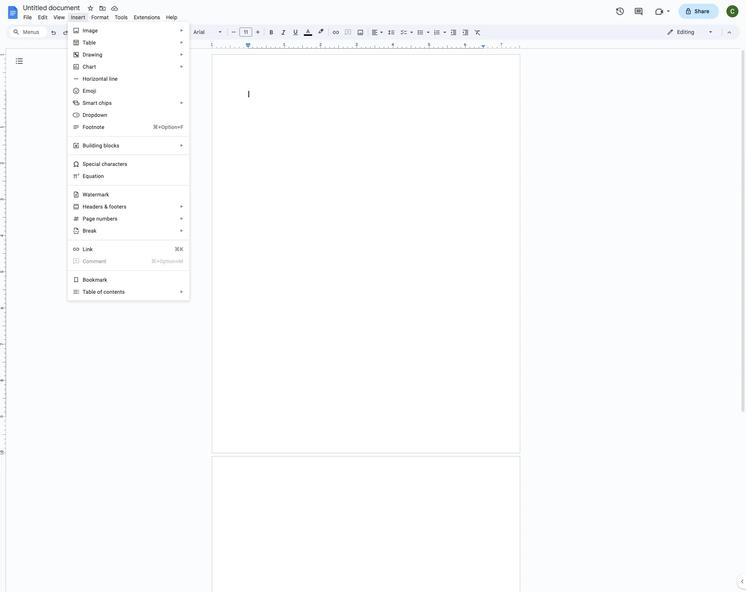 Task type: vqa. For each thing, say whether or not it's contained in the screenshot.


Task type: describe. For each thing, give the bounding box(es) containing it.
ho
[[83, 76, 90, 82]]

comment m element
[[83, 258, 109, 264]]

format menu item
[[88, 13, 112, 22]]

e quation
[[83, 173, 104, 179]]

smart
[[83, 100, 97, 106]]

mage
[[84, 28, 98, 34]]

highlight color image
[[317, 27, 325, 36]]

smart chips z element
[[83, 100, 114, 106]]

checklist menu image
[[409, 27, 413, 30]]

insert
[[71, 14, 85, 21]]

image i element
[[83, 28, 100, 34]]

5 ► from the top
[[180, 101, 184, 105]]

drawing d element
[[83, 52, 105, 58]]

headers & footers h element
[[83, 204, 129, 210]]

content
[[104, 289, 122, 295]]

► for t able
[[180, 40, 184, 45]]

line & paragraph spacing image
[[387, 27, 396, 37]]

spe
[[83, 161, 92, 167]]

emoji 7 element
[[83, 88, 99, 94]]

izontal
[[92, 76, 108, 82]]

left margin image
[[212, 43, 250, 48]]

arial
[[194, 29, 205, 35]]

r
[[90, 76, 92, 82]]

b u ilding blocks
[[83, 143, 120, 149]]

d rawing
[[83, 52, 102, 58]]

foot n ote
[[83, 124, 104, 130]]

t
[[83, 40, 86, 46]]

chart
[[83, 64, 96, 70]]

of
[[97, 289, 102, 295]]

&
[[104, 204, 108, 210]]

l
[[83, 246, 86, 252]]

view menu item
[[51, 13, 68, 22]]

brea k
[[83, 228, 96, 234]]

watermark j element
[[83, 192, 111, 198]]

► for brea k
[[180, 229, 184, 233]]

⌘+option+f element
[[144, 123, 183, 131]]

Star checkbox
[[85, 3, 96, 14]]

Font size field
[[240, 28, 255, 37]]

c
[[92, 161, 95, 167]]

u
[[86, 143, 89, 149]]

m
[[89, 258, 94, 264]]

table
[[83, 289, 96, 295]]

⌘+option+f
[[153, 124, 183, 130]]

1
[[211, 42, 213, 47]]

share
[[695, 8, 710, 15]]

file menu item
[[20, 13, 35, 22]]

t able
[[83, 40, 96, 46]]

break k element
[[83, 228, 99, 234]]

share button
[[679, 4, 719, 19]]

arial option
[[194, 27, 214, 37]]

menu bar banner
[[0, 0, 747, 592]]

extensions menu item
[[131, 13, 163, 22]]

editing
[[678, 29, 695, 35]]

pa
[[83, 216, 89, 222]]

editing button
[[662, 26, 719, 38]]

⌘k
[[175, 246, 183, 252]]

dropdown
[[83, 112, 107, 118]]

► for d rawing
[[180, 52, 184, 57]]

h eaders & footers
[[83, 204, 127, 210]]

ment
[[94, 258, 106, 264]]

line
[[109, 76, 118, 82]]

quation
[[86, 173, 104, 179]]

⌘+option+m
[[151, 258, 183, 264]]

file
[[23, 14, 32, 21]]

numbers
[[96, 216, 118, 222]]

ho r izontal line
[[83, 76, 118, 82]]

b ookmark
[[83, 277, 107, 283]]

help
[[166, 14, 178, 21]]

equation e element
[[83, 173, 106, 179]]

rawing
[[86, 52, 102, 58]]

menu containing i
[[50, 0, 190, 592]]

bookmark b element
[[83, 277, 110, 283]]

application containing share
[[0, 0, 747, 592]]



Task type: locate. For each thing, give the bounding box(es) containing it.
top margin image
[[0, 55, 6, 93]]

characters
[[102, 161, 127, 167]]

mode and view toolbar
[[662, 25, 736, 40]]

b up table
[[83, 277, 86, 283]]

page numbers g element
[[83, 216, 120, 222]]

menu
[[50, 0, 190, 592]]

able
[[86, 40, 96, 46]]

chips
[[99, 100, 112, 106]]

menu bar
[[20, 10, 181, 22]]

smart chips
[[83, 100, 112, 106]]

1 b from the top
[[83, 143, 86, 149]]

emoji
[[83, 88, 96, 94]]

9 ► from the top
[[180, 229, 184, 233]]

menu bar inside menu bar banner
[[20, 10, 181, 22]]

application
[[0, 0, 747, 592]]

ookmark
[[86, 277, 107, 283]]

⌘+option+m element
[[142, 258, 183, 265]]

co m ment
[[83, 258, 106, 264]]

⌘k element
[[166, 246, 183, 253]]

edit
[[38, 14, 47, 21]]

i mage
[[83, 28, 98, 34]]

b
[[83, 143, 86, 149], [83, 277, 86, 283]]

special characters c element
[[83, 161, 130, 167]]

3 ► from the top
[[180, 52, 184, 57]]

►
[[180, 28, 184, 32], [180, 40, 184, 45], [180, 52, 184, 57], [180, 65, 184, 69], [180, 101, 184, 105], [180, 143, 184, 148], [180, 204, 184, 209], [180, 217, 184, 221], [180, 229, 184, 233], [180, 290, 184, 294]]

1 vertical spatial b
[[83, 277, 86, 283]]

menu item inside menu
[[68, 255, 189, 267]]

h
[[83, 204, 87, 210]]

menu item containing co
[[68, 255, 189, 267]]

co
[[83, 258, 89, 264]]

tools menu item
[[112, 13, 131, 22]]

tools
[[115, 14, 128, 21]]

0 vertical spatial b
[[83, 143, 86, 149]]

footers
[[109, 204, 127, 210]]

ial
[[95, 161, 100, 167]]

link l element
[[83, 246, 95, 252]]

1 ► from the top
[[180, 28, 184, 32]]

Rename text field
[[20, 3, 85, 12]]

watermark
[[83, 192, 109, 198]]

insert image image
[[356, 27, 365, 37]]

bottom margin image
[[0, 415, 6, 453]]

► for ilding blocks
[[180, 143, 184, 148]]

e
[[92, 216, 95, 222]]

right margin image
[[482, 43, 520, 48]]

8 ► from the top
[[180, 217, 184, 221]]

main toolbar
[[47, 0, 484, 356]]

b for u
[[83, 143, 86, 149]]

► for table of content s
[[180, 290, 184, 294]]

table of contents s element
[[83, 289, 127, 295]]

eaders
[[87, 204, 103, 210]]

b left ilding
[[83, 143, 86, 149]]

n
[[94, 124, 97, 130]]

b for ookmark
[[83, 277, 86, 283]]

6 ► from the top
[[180, 143, 184, 148]]

7 ► from the top
[[180, 204, 184, 209]]

edit menu item
[[35, 13, 51, 22]]

footnote n element
[[83, 124, 107, 130]]

pa g e numbers
[[83, 216, 118, 222]]

ote
[[97, 124, 104, 130]]

brea
[[83, 228, 94, 234]]

menu item
[[68, 255, 189, 267]]

e
[[83, 173, 86, 179]]

► for i mage
[[180, 28, 184, 32]]

dropdown 6 element
[[83, 112, 110, 118]]

► for h eaders & footers
[[180, 204, 184, 209]]

menu bar containing file
[[20, 10, 181, 22]]

insert menu item
[[68, 13, 88, 22]]

extensions
[[134, 14, 160, 21]]

ilding
[[89, 143, 102, 149]]

horizontal line r element
[[83, 76, 120, 82]]

d
[[83, 52, 86, 58]]

s
[[122, 289, 125, 295]]

table t element
[[83, 40, 98, 46]]

Font size text field
[[240, 28, 252, 37]]

4 ► from the top
[[180, 65, 184, 69]]

ink
[[86, 246, 93, 252]]

blocks
[[104, 143, 120, 149]]

► for e numbers
[[180, 217, 184, 221]]

l ink
[[83, 246, 93, 252]]

g
[[89, 216, 92, 222]]

2 b from the top
[[83, 277, 86, 283]]

help menu item
[[163, 13, 181, 22]]

10 ► from the top
[[180, 290, 184, 294]]

building blocks u element
[[83, 143, 122, 149]]

i
[[83, 28, 84, 34]]

bulleted list menu image
[[425, 27, 430, 30]]

text color image
[[304, 27, 312, 36]]

chart q element
[[83, 64, 98, 70]]

spe c ial characters
[[83, 161, 127, 167]]

foot
[[83, 124, 94, 130]]

k
[[94, 228, 96, 234]]

2 ► from the top
[[180, 40, 184, 45]]

view
[[54, 14, 65, 21]]

format
[[91, 14, 109, 21]]

Menus field
[[9, 27, 47, 37]]

table of content s
[[83, 289, 125, 295]]



